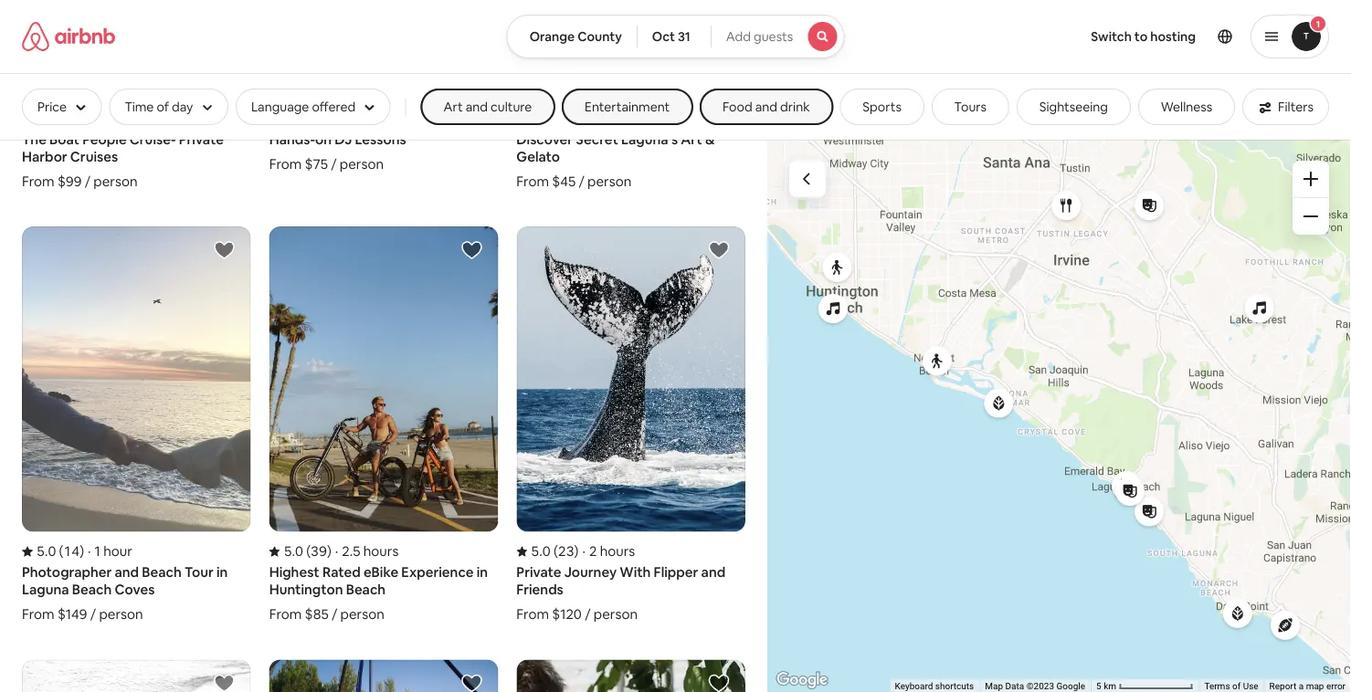 Task type: describe. For each thing, give the bounding box(es) containing it.
hours for people
[[130, 109, 166, 127]]

hour
[[103, 543, 132, 560]]

laguna's
[[621, 130, 678, 148]]

$75
[[305, 155, 328, 173]]

tours
[[954, 99, 987, 115]]

with
[[620, 564, 651, 581]]

and for photographer
[[115, 564, 139, 581]]

food
[[723, 99, 753, 115]]

boat
[[49, 130, 79, 148]]

data
[[1005, 681, 1024, 692]]

5.0 (39)
[[284, 543, 331, 560]]

Entertainment button
[[562, 89, 693, 125]]

rated
[[322, 564, 361, 581]]

person inside hands-on dj lessons from $75 / person
[[340, 155, 384, 173]]

31
[[678, 28, 691, 45]]

in for highest rated ebike experience in huntington beach
[[477, 564, 488, 581]]

food and drink
[[723, 99, 810, 115]]

of for day
[[157, 99, 169, 115]]

art inside button
[[444, 99, 463, 115]]

4.98 (83)
[[284, 109, 340, 127]]

from inside highest rated ebike experience in huntington beach from $85 / person
[[269, 606, 302, 624]]

zoom in image
[[1304, 172, 1318, 186]]

person inside the boat people cruise- private harbor cruises from $99 / person
[[94, 172, 137, 190]]

google image
[[772, 669, 832, 693]]

private journey with flipper and friends from $120 / person
[[517, 564, 726, 624]]

/ inside photographer and beach tour in laguna beach coves from $149 / person
[[90, 606, 96, 624]]

5.0 (14)
[[37, 543, 84, 560]]

hands-on dj lessons from $75 / person
[[269, 130, 406, 173]]

add to wishlist image inside highest rated ebike experience in huntington beach group
[[461, 240, 483, 262]]

price
[[37, 99, 67, 115]]

hosting
[[1150, 28, 1196, 45]]

harbor
[[22, 148, 67, 166]]

language
[[251, 99, 309, 115]]

map data ©2023 google
[[985, 681, 1085, 692]]

cruises
[[70, 148, 118, 166]]

Tours button
[[932, 89, 1009, 125]]

beach for coves
[[72, 581, 112, 599]]

$149
[[58, 606, 87, 624]]

beach for from
[[346, 581, 386, 599]]

switch to hosting
[[1091, 28, 1196, 45]]

in for photographer and beach tour in laguna beach coves
[[217, 564, 228, 581]]

orange
[[530, 28, 575, 45]]

1 button
[[1251, 15, 1329, 58]]

· for 5.0 (23)
[[582, 543, 586, 560]]

secret
[[576, 130, 618, 148]]

report a map error
[[1270, 681, 1346, 692]]

/ inside hands-on dj lessons from $75 / person
[[331, 155, 337, 173]]

map
[[985, 681, 1003, 692]]

· 1.5 hours for laguna's
[[591, 109, 652, 127]]

sports
[[863, 99, 902, 115]]

5.0 out of 5 average rating,  23 reviews image
[[517, 543, 579, 560]]

filters button
[[1243, 89, 1329, 125]]

discover
[[517, 130, 573, 148]]

· for 4.98 (83)
[[343, 109, 346, 127]]

the boat people cruise- private harbor cruises from $99 / person
[[22, 130, 224, 190]]

2.5 for 4.98 (83)
[[350, 109, 369, 127]]

filters
[[1278, 99, 1314, 115]]

report a map error link
[[1270, 681, 1346, 692]]

zoom out image
[[1304, 209, 1318, 224]]

4.99 (809)
[[37, 109, 100, 127]]

photographer and beach tour in laguna beach coves group
[[22, 227, 251, 624]]

person inside highest rated ebike experience in huntington beach from $85 / person
[[340, 606, 384, 624]]

highest
[[269, 564, 319, 581]]

hands-
[[269, 130, 315, 148]]

2
[[589, 543, 597, 560]]

person inside discover secret laguna's art & gelato from $45 / person
[[588, 172, 632, 190]]

experience
[[401, 564, 474, 581]]

culture
[[491, 99, 532, 115]]

google
[[1057, 681, 1085, 692]]

highest rated ebike experience in huntington beach from $85 / person
[[269, 564, 488, 624]]

person inside private journey with flipper and friends from $120 / person
[[594, 606, 638, 624]]

keyboard shortcuts
[[895, 681, 974, 692]]

terms
[[1205, 681, 1230, 692]]

/ inside discover secret laguna's art & gelato from $45 / person
[[579, 172, 585, 190]]

4.87 out of 5 average rating,  23 reviews image
[[517, 109, 587, 127]]

1 inside photographer and beach tour in laguna beach coves "group"
[[95, 543, 100, 560]]

and for art
[[466, 99, 488, 115]]

4.87 (23)
[[531, 109, 587, 127]]

tour
[[185, 564, 214, 581]]

shortcuts
[[935, 681, 974, 692]]

Wellness button
[[1138, 89, 1235, 125]]

©2023
[[1027, 681, 1054, 692]]

5.0 out of 5 average rating,  14 reviews image
[[22, 543, 84, 560]]

· for 5.0 (39)
[[335, 543, 338, 560]]

map
[[1306, 681, 1324, 692]]

5
[[1096, 681, 1102, 692]]

· 2 hours
[[582, 543, 635, 560]]

$120
[[552, 606, 582, 624]]

(809)
[[67, 109, 100, 127]]

add guests button
[[711, 15, 844, 58]]

use
[[1243, 681, 1259, 692]]

5.0 for 5.0 (23)
[[531, 543, 551, 560]]

switch
[[1091, 28, 1132, 45]]

1.5 for people
[[111, 109, 127, 127]]

people
[[82, 130, 127, 148]]

coves
[[115, 581, 155, 599]]

· for 4.87 (23)
[[591, 109, 594, 127]]

private inside the boat people cruise- private harbor cruises from $99 / person
[[179, 130, 224, 148]]

and inside private journey with flipper and friends from $120 / person
[[701, 564, 726, 581]]

keyboard
[[895, 681, 933, 692]]

lessons
[[355, 130, 406, 148]]

4.99
[[37, 109, 64, 127]]

hours inside private journey with flipper and friends group
[[600, 543, 635, 560]]

$85
[[305, 606, 329, 624]]

ebike
[[364, 564, 399, 581]]

orange county
[[530, 28, 622, 45]]

journey
[[564, 564, 617, 581]]

of for use
[[1232, 681, 1241, 692]]



Task type: locate. For each thing, give the bounding box(es) containing it.
hours up cruise-
[[130, 109, 166, 127]]

1 horizontal spatial 5.0
[[284, 543, 303, 560]]

/ right $120
[[585, 606, 591, 624]]

county
[[578, 28, 622, 45]]

1 up filters dropdown button
[[1316, 18, 1320, 30]]

and inside art and culture button
[[466, 99, 488, 115]]

1 horizontal spatial art
[[681, 130, 702, 148]]

2.5 up rated
[[342, 543, 360, 560]]

2 in from the left
[[477, 564, 488, 581]]

guests
[[754, 28, 793, 45]]

4.98 out of 5 average rating,  83 reviews image
[[269, 109, 340, 127]]

1 vertical spatial 1
[[95, 543, 100, 560]]

profile element
[[866, 0, 1329, 73]]

5.0 out of 5 average rating,  39 reviews image
[[269, 543, 331, 560]]

of inside dropdown button
[[157, 99, 169, 115]]

time
[[125, 99, 154, 115]]

a
[[1299, 681, 1304, 692]]

/
[[331, 155, 337, 173], [85, 172, 91, 190], [579, 172, 585, 190], [90, 606, 96, 624], [332, 606, 337, 624], [585, 606, 591, 624]]

from down gelato
[[517, 172, 549, 190]]

from down hands- at the left of page
[[269, 155, 302, 173]]

(23)
[[562, 109, 587, 127], [554, 543, 579, 560]]

· inside highest rated ebike experience in huntington beach group
[[335, 543, 338, 560]]

from down laguna
[[22, 606, 55, 624]]

· 1.5 hours inside discover secret laguna's art & gelato group
[[591, 109, 652, 127]]

hours up the lessons
[[372, 109, 407, 127]]

0 vertical spatial · 2.5 hours
[[343, 109, 407, 127]]

keyboard shortcuts button
[[895, 680, 974, 693]]

1 · 1.5 hours from the left
[[104, 109, 166, 127]]

art left culture
[[444, 99, 463, 115]]

photographer and beach tour in laguna beach coves from $149 / person
[[22, 564, 228, 624]]

hours inside highest rated ebike experience in huntington beach group
[[363, 543, 399, 560]]

0 horizontal spatial 1
[[95, 543, 100, 560]]

art inside discover secret laguna's art & gelato from $45 / person
[[681, 130, 702, 148]]

drink
[[780, 99, 810, 115]]

person down dj
[[340, 155, 384, 173]]

hours for dj
[[372, 109, 407, 127]]

and inside food and drink button
[[755, 99, 778, 115]]

oct
[[652, 28, 675, 45]]

hands-on dj lessons group
[[269, 0, 498, 173]]

in inside photographer and beach tour in laguna beach coves from $149 / person
[[217, 564, 228, 581]]

1 vertical spatial art
[[681, 130, 702, 148]]

report
[[1270, 681, 1297, 692]]

0 vertical spatial of
[[157, 99, 169, 115]]

· 2.5 hours up the lessons
[[343, 109, 407, 127]]

wellness
[[1161, 99, 1213, 115]]

price button
[[22, 89, 102, 125]]

and inside photographer and beach tour in laguna beach coves from $149 / person
[[115, 564, 139, 581]]

private down day
[[179, 130, 224, 148]]

/ right $45
[[579, 172, 585, 190]]

gelato
[[517, 148, 560, 166]]

· 2.5 hours inside hands-on dj lessons group
[[343, 109, 407, 127]]

offered
[[312, 99, 356, 115]]

1 vertical spatial (23)
[[554, 543, 579, 560]]

cruise-
[[130, 130, 176, 148]]

private inside private journey with flipper and friends from $120 / person
[[517, 564, 561, 581]]

1 horizontal spatial 1
[[1316, 18, 1320, 30]]

2 horizontal spatial 5.0
[[531, 543, 551, 560]]

sightseeing
[[1040, 99, 1108, 115]]

· up people at the left top of page
[[104, 109, 107, 127]]

0 horizontal spatial · 1.5 hours
[[104, 109, 166, 127]]

1.5 inside discover secret laguna's art & gelato group
[[597, 109, 614, 127]]

Sightseeing button
[[1017, 89, 1131, 125]]

· up secret
[[591, 109, 594, 127]]

person right $85
[[340, 606, 384, 624]]

1 vertical spatial · 2.5 hours
[[335, 543, 399, 560]]

·
[[104, 109, 107, 127], [343, 109, 346, 127], [591, 109, 594, 127], [88, 543, 91, 560], [335, 543, 338, 560], [582, 543, 586, 560]]

private journey with flipper and friends group
[[517, 227, 746, 624]]

0 vertical spatial 1
[[1316, 18, 1320, 30]]

art
[[444, 99, 463, 115], [681, 130, 702, 148]]

· 2.5 hours inside highest rated ebike experience in huntington beach group
[[335, 543, 399, 560]]

highest rated ebike experience in huntington beach group
[[269, 227, 498, 624]]

orange county button
[[507, 15, 638, 58]]

1 inside dropdown button
[[1316, 18, 1320, 30]]

· right (39) on the bottom left
[[335, 543, 338, 560]]

from inside the boat people cruise- private harbor cruises from $99 / person
[[22, 172, 55, 190]]

(14)
[[59, 543, 84, 560]]

hours up ebike
[[363, 543, 399, 560]]

(23) right 4.87 at the top of page
[[562, 109, 587, 127]]

add
[[726, 28, 751, 45]]

in right the tour
[[217, 564, 228, 581]]

1 vertical spatial 2.5
[[342, 543, 360, 560]]

1 left 'hour' in the left of the page
[[95, 543, 100, 560]]

discover secret laguna's art & gelato from $45 / person
[[517, 130, 715, 190]]

2.5 up dj
[[350, 109, 369, 127]]

· inside photographer and beach tour in laguna beach coves "group"
[[88, 543, 91, 560]]

0 horizontal spatial private
[[179, 130, 224, 148]]

(23) left 2
[[554, 543, 579, 560]]

art left &
[[681, 130, 702, 148]]

1 vertical spatial add to wishlist image
[[708, 673, 730, 693]]

1.5 up secret
[[597, 109, 614, 127]]

&
[[705, 130, 715, 148]]

2 1.5 from the left
[[597, 109, 614, 127]]

person
[[340, 155, 384, 173], [94, 172, 137, 190], [588, 172, 632, 190], [99, 606, 143, 624], [340, 606, 384, 624], [594, 606, 638, 624]]

person inside photographer and beach tour in laguna beach coves from $149 / person
[[99, 606, 143, 624]]

and down 'hour' in the left of the page
[[115, 564, 139, 581]]

5.0 up highest
[[284, 543, 303, 560]]

2 5.0 from the left
[[284, 543, 303, 560]]

· 2.5 hours
[[343, 109, 407, 127], [335, 543, 399, 560]]

hours
[[130, 109, 166, 127], [372, 109, 407, 127], [617, 109, 652, 127], [363, 543, 399, 560], [600, 543, 635, 560]]

hours up laguna's
[[617, 109, 652, 127]]

from inside hands-on dj lessons from $75 / person
[[269, 155, 302, 173]]

and right flipper
[[701, 564, 726, 581]]

from down harbor
[[22, 172, 55, 190]]

/ right $85
[[332, 606, 337, 624]]

friends
[[517, 581, 564, 599]]

1
[[1316, 18, 1320, 30], [95, 543, 100, 560]]

dj
[[335, 130, 352, 148]]

(23) inside private journey with flipper and friends group
[[554, 543, 579, 560]]

hours for laguna's
[[617, 109, 652, 127]]

· inside the boat people cruise- private harbor cruises group
[[104, 109, 107, 127]]

/ right $75 on the left top
[[331, 155, 337, 173]]

0 horizontal spatial 5.0
[[37, 543, 56, 560]]

huntington
[[269, 581, 343, 599]]

1 5.0 from the left
[[37, 543, 56, 560]]

· for 4.99 (809)
[[104, 109, 107, 127]]

google map
showing 12 experiences. region
[[767, 139, 1351, 693]]

of
[[157, 99, 169, 115], [1232, 681, 1241, 692]]

/ right the $99
[[85, 172, 91, 190]]

$99
[[58, 172, 82, 190]]

1 vertical spatial of
[[1232, 681, 1241, 692]]

1 horizontal spatial 1.5
[[597, 109, 614, 127]]

1.5 up people at the left top of page
[[111, 109, 127, 127]]

0 horizontal spatial of
[[157, 99, 169, 115]]

beach right huntington
[[346, 581, 386, 599]]

the boat people cruise- private harbor cruises group
[[22, 0, 251, 190]]

and for food
[[755, 99, 778, 115]]

oct 31
[[652, 28, 691, 45]]

private down 5.0 out of 5 average rating,  23 reviews image
[[517, 564, 561, 581]]

add to wishlist image
[[461, 240, 483, 262], [708, 673, 730, 693]]

art and culture
[[444, 99, 532, 115]]

· 2.5 hours up ebike
[[335, 543, 399, 560]]

2.5
[[350, 109, 369, 127], [342, 543, 360, 560]]

switch to hosting link
[[1080, 17, 1207, 56]]

terms of use link
[[1205, 681, 1259, 692]]

time of day
[[125, 99, 193, 115]]

and left culture
[[466, 99, 488, 115]]

from inside private journey with flipper and friends from $120 / person
[[517, 606, 549, 624]]

flipper
[[654, 564, 698, 581]]

· 1.5 hours up secret
[[591, 109, 652, 127]]

· right (14)
[[88, 543, 91, 560]]

hours inside the boat people cruise- private harbor cruises group
[[130, 109, 166, 127]]

1 1.5 from the left
[[111, 109, 127, 127]]

error
[[1327, 681, 1346, 692]]

0 vertical spatial (23)
[[562, 109, 587, 127]]

· 1.5 hours up cruise-
[[104, 109, 166, 127]]

· for 5.0 (14)
[[88, 543, 91, 560]]

photographer
[[22, 564, 112, 581]]

5 km
[[1096, 681, 1119, 692]]

0 horizontal spatial art
[[444, 99, 463, 115]]

from inside discover secret laguna's art & gelato from $45 / person
[[517, 172, 549, 190]]

/ right $149
[[90, 606, 96, 624]]

2 · 1.5 hours from the left
[[591, 109, 652, 127]]

5.0
[[37, 543, 56, 560], [284, 543, 303, 560], [531, 543, 551, 560]]

5.0 inside photographer and beach tour in laguna beach coves "group"
[[37, 543, 56, 560]]

3 5.0 from the left
[[531, 543, 551, 560]]

None search field
[[507, 15, 844, 58]]

terms of use
[[1205, 681, 1259, 692]]

person down with
[[594, 606, 638, 624]]

add to wishlist image
[[213, 240, 235, 262], [708, 240, 730, 262], [213, 673, 235, 693], [461, 673, 483, 693]]

5.0 up friends
[[531, 543, 551, 560]]

4.87
[[531, 109, 559, 127]]

· left 2
[[582, 543, 586, 560]]

5.0 for 5.0 (14)
[[37, 543, 56, 560]]

and
[[466, 99, 488, 115], [755, 99, 778, 115], [115, 564, 139, 581], [701, 564, 726, 581]]

Art and culture button
[[421, 89, 555, 125]]

from down friends
[[517, 606, 549, 624]]

0 vertical spatial 2.5
[[350, 109, 369, 127]]

1 horizontal spatial beach
[[142, 564, 182, 581]]

add to wishlist image inside photographer and beach tour in laguna beach coves "group"
[[213, 240, 235, 262]]

· 2.5 hours for 4.98 (83)
[[343, 109, 407, 127]]

from inside photographer and beach tour in laguna beach coves from $149 / person
[[22, 606, 55, 624]]

of left day
[[157, 99, 169, 115]]

1 horizontal spatial in
[[477, 564, 488, 581]]

0 vertical spatial private
[[179, 130, 224, 148]]

and left "drink"
[[755, 99, 778, 115]]

hours inside discover secret laguna's art & gelato group
[[617, 109, 652, 127]]

0 horizontal spatial add to wishlist image
[[461, 240, 483, 262]]

· inside hands-on dj lessons group
[[343, 109, 346, 127]]

km
[[1104, 681, 1116, 692]]

discover secret laguna's art & gelato group
[[517, 0, 746, 190]]

/ inside the boat people cruise- private harbor cruises from $99 / person
[[85, 172, 91, 190]]

0 vertical spatial art
[[444, 99, 463, 115]]

on
[[315, 130, 332, 148]]

2.5 inside hands-on dj lessons group
[[350, 109, 369, 127]]

· 2.5 hours for 5.0 (39)
[[335, 543, 399, 560]]

of left use
[[1232, 681, 1241, 692]]

to
[[1135, 28, 1148, 45]]

(23) for 5.0 (23)
[[554, 543, 579, 560]]

person down the "cruises"
[[94, 172, 137, 190]]

private
[[179, 130, 224, 148], [517, 564, 561, 581]]

in right experience
[[477, 564, 488, 581]]

· inside discover secret laguna's art & gelato group
[[591, 109, 594, 127]]

4.98
[[284, 109, 311, 127]]

0 horizontal spatial 1.5
[[111, 109, 127, 127]]

0 horizontal spatial in
[[217, 564, 228, 581]]

laguna
[[22, 581, 69, 599]]

the
[[22, 130, 46, 148]]

in
[[217, 564, 228, 581], [477, 564, 488, 581]]

add guests
[[726, 28, 793, 45]]

4.99 out of 5 average rating,  809 reviews image
[[22, 109, 100, 127]]

time of day button
[[109, 89, 228, 125]]

1 vertical spatial private
[[517, 564, 561, 581]]

1 horizontal spatial · 1.5 hours
[[591, 109, 652, 127]]

5.0 for 5.0 (39)
[[284, 543, 303, 560]]

0 vertical spatial add to wishlist image
[[461, 240, 483, 262]]

1 horizontal spatial of
[[1232, 681, 1241, 692]]

(23) for 4.87 (23)
[[562, 109, 587, 127]]

oct 31 button
[[637, 15, 712, 58]]

person down secret
[[588, 172, 632, 190]]

language offered button
[[236, 89, 391, 125]]

beach left the tour
[[142, 564, 182, 581]]

2 horizontal spatial beach
[[346, 581, 386, 599]]

· 1.5 hours for people
[[104, 109, 166, 127]]

1 horizontal spatial add to wishlist image
[[708, 673, 730, 693]]

1 in from the left
[[217, 564, 228, 581]]

Sports button
[[840, 89, 924, 125]]

(23) inside discover secret laguna's art & gelato group
[[562, 109, 587, 127]]

none search field containing orange county
[[507, 15, 844, 58]]

5.0 inside highest rated ebike experience in huntington beach group
[[284, 543, 303, 560]]

entertainment
[[585, 99, 670, 115]]

in inside highest rated ebike experience in huntington beach from $85 / person
[[477, 564, 488, 581]]

language offered
[[251, 99, 356, 115]]

beach up $149
[[72, 581, 112, 599]]

1.5 for laguna's
[[597, 109, 614, 127]]

beach inside highest rated ebike experience in huntington beach from $85 / person
[[346, 581, 386, 599]]

hours inside hands-on dj lessons group
[[372, 109, 407, 127]]

beach
[[142, 564, 182, 581], [72, 581, 112, 599], [346, 581, 386, 599]]

2.5 for 5.0 (39)
[[342, 543, 360, 560]]

2.5 inside highest rated ebike experience in huntington beach group
[[342, 543, 360, 560]]

5 km button
[[1091, 680, 1199, 693]]

· inside private journey with flipper and friends group
[[582, 543, 586, 560]]

person down the coves
[[99, 606, 143, 624]]

1.5 inside the boat people cruise- private harbor cruises group
[[111, 109, 127, 127]]

· right the (83)
[[343, 109, 346, 127]]

hours right 2
[[600, 543, 635, 560]]

from left $85
[[269, 606, 302, 624]]

day
[[172, 99, 193, 115]]

5.0 inside private journey with flipper and friends group
[[531, 543, 551, 560]]

5.0 left (14)
[[37, 543, 56, 560]]

/ inside private journey with flipper and friends from $120 / person
[[585, 606, 591, 624]]

5.0 (23)
[[531, 543, 579, 560]]

/ inside highest rated ebike experience in huntington beach from $85 / person
[[332, 606, 337, 624]]

Food and drink button
[[700, 89, 833, 125]]

0 horizontal spatial beach
[[72, 581, 112, 599]]

· 1.5 hours inside the boat people cruise- private harbor cruises group
[[104, 109, 166, 127]]

1 horizontal spatial private
[[517, 564, 561, 581]]



Task type: vqa. For each thing, say whether or not it's contained in the screenshot.
I BRING  MY ZEN  ATTITUDE! image
no



